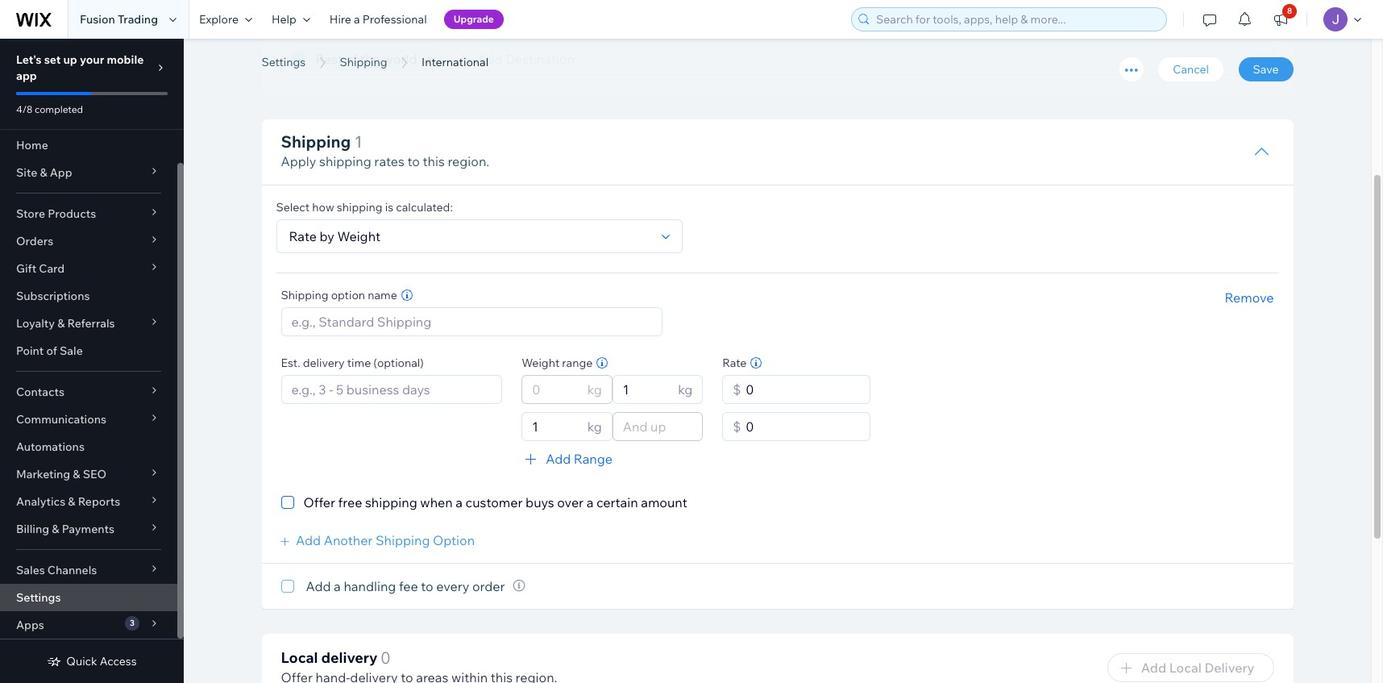 Task type: vqa. For each thing, say whether or not it's contained in the screenshot.
8:00 AM on the bottom right of page
no



Task type: describe. For each thing, give the bounding box(es) containing it.
app
[[16, 69, 37, 83]]

option
[[433, 533, 475, 549]]

free
[[338, 495, 362, 511]]

0 vertical spatial settings
[[262, 55, 306, 69]]

& for marketing
[[73, 467, 80, 481]]

mobile
[[107, 52, 144, 67]]

(optional)
[[374, 356, 424, 370]]

local
[[281, 649, 318, 667]]

card
[[39, 261, 65, 276]]

0
[[381, 648, 391, 668]]

name
[[368, 288, 397, 303]]

region.
[[448, 153, 490, 169]]

let's set up your mobile app
[[16, 52, 144, 83]]

calculated:
[[396, 200, 453, 215]]

loyalty & referrals
[[16, 316, 115, 331]]

point
[[16, 344, 44, 358]]

of for the
[[346, 51, 358, 67]]

certain
[[597, 495, 638, 511]]

loyalty & referrals button
[[0, 310, 177, 337]]

app
[[50, 165, 72, 180]]

gift card
[[16, 261, 65, 276]]

gift card button
[[0, 255, 177, 282]]

add for add a handling fee to every order
[[306, 579, 331, 595]]

shipping link
[[332, 54, 396, 70]]

sidebar element
[[0, 39, 184, 683]]

set
[[44, 52, 61, 67]]

destination
[[506, 51, 575, 67]]

quick
[[66, 654, 97, 669]]

sales channels
[[16, 563, 97, 577]]

settings inside sidebar element
[[16, 590, 61, 605]]

1
[[355, 131, 363, 152]]

analytics
[[16, 494, 65, 509]]

handling
[[344, 579, 396, 595]]

select
[[276, 200, 310, 215]]

automations link
[[0, 433, 177, 460]]

settings link inside sidebar element
[[0, 584, 177, 611]]

2 $ from the top
[[733, 419, 741, 435]]

option
[[331, 288, 365, 303]]

referrals
[[67, 316, 115, 331]]

quick access button
[[47, 654, 137, 669]]

contacts
[[16, 385, 65, 399]]

delivery for 0
[[321, 649, 378, 667]]

completed
[[35, 103, 83, 115]]

& for loyalty
[[57, 316, 65, 331]]

rest of the world
[[316, 51, 417, 67]]

a right when
[[456, 495, 463, 511]]

shipping option name
[[281, 288, 397, 303]]

4/8 completed
[[16, 103, 83, 115]]

another
[[324, 533, 373, 549]]

8 button
[[1264, 0, 1299, 39]]

fusion trading
[[80, 12, 158, 27]]

weight range
[[522, 356, 593, 370]]

upgrade
[[454, 13, 494, 25]]

add another shipping option
[[296, 533, 475, 549]]

add for add another shipping option
[[296, 533, 321, 549]]

3
[[130, 618, 135, 628]]

a left handling
[[334, 579, 341, 595]]

& for analytics
[[68, 494, 75, 509]]

cancel button
[[1159, 57, 1224, 81]]

store products
[[16, 206, 96, 221]]

store
[[16, 206, 45, 221]]

range
[[574, 451, 613, 467]]

international down the upgrade 'button'
[[422, 55, 489, 69]]

4/8
[[16, 103, 32, 115]]

a right "hire"
[[354, 12, 360, 27]]

info tooltip image
[[513, 580, 525, 592]]

save button
[[1239, 57, 1294, 81]]

communications button
[[0, 406, 177, 433]]

select how shipping is calculated:
[[276, 200, 453, 215]]

add destination
[[478, 51, 575, 67]]

help button
[[262, 0, 320, 39]]

payments
[[62, 522, 114, 536]]

access
[[100, 654, 137, 669]]

international down "hire"
[[262, 35, 440, 71]]

marketing
[[16, 467, 70, 481]]

Offer free shipping when a customer buys over a certain amount checkbox
[[281, 493, 688, 512]]

range
[[562, 356, 593, 370]]

subscriptions
[[16, 289, 90, 303]]

how
[[312, 200, 334, 215]]

save
[[1254, 62, 1279, 77]]

e.g., 3 - 5 business days field
[[287, 376, 497, 404]]

kg up range on the left
[[588, 419, 602, 435]]

site
[[16, 165, 37, 180]]

the
[[361, 51, 381, 67]]

is
[[385, 200, 394, 215]]

explore
[[199, 12, 239, 27]]

apply
[[281, 153, 316, 169]]

seo
[[83, 467, 107, 481]]

offer
[[304, 495, 335, 511]]

offer free shipping when a customer buys over a certain amount
[[304, 495, 688, 511]]

add range
[[546, 451, 613, 467]]

& for site
[[40, 165, 47, 180]]



Task type: locate. For each thing, give the bounding box(es) containing it.
1 vertical spatial $
[[733, 419, 741, 435]]

shipping 1 apply shipping rates to this region.
[[281, 131, 490, 169]]

of left sale
[[46, 344, 57, 358]]

communications
[[16, 412, 107, 427]]

help
[[272, 12, 297, 27]]

&
[[40, 165, 47, 180], [57, 316, 65, 331], [73, 467, 80, 481], [68, 494, 75, 509], [52, 522, 59, 536]]

& right the 'billing'
[[52, 522, 59, 536]]

orders
[[16, 234, 53, 248]]

orders button
[[0, 227, 177, 255]]

trading
[[118, 12, 158, 27]]

arrow up outline image
[[1254, 143, 1271, 159]]

add down the upgrade 'button'
[[478, 51, 503, 67]]

add left range on the left
[[546, 451, 571, 467]]

gift
[[16, 261, 36, 276]]

add for add range
[[546, 451, 571, 467]]

& inside "popup button"
[[52, 522, 59, 536]]

to left 'this'
[[408, 153, 420, 169]]

to
[[408, 153, 420, 169], [421, 579, 434, 595]]

quick access
[[66, 654, 137, 669]]

products
[[48, 206, 96, 221]]

channels
[[47, 563, 97, 577]]

settings
[[262, 55, 306, 69], [16, 590, 61, 605]]

delivery for time
[[303, 356, 345, 370]]

of left the
[[346, 51, 358, 67]]

loyalty
[[16, 316, 55, 331]]

this
[[423, 153, 445, 169]]

order
[[473, 579, 505, 595]]

None text field
[[618, 376, 674, 404], [528, 413, 583, 441], [741, 413, 865, 441], [618, 376, 674, 404], [528, 413, 583, 441], [741, 413, 865, 441]]

& for billing
[[52, 522, 59, 536]]

home link
[[0, 131, 177, 159]]

every
[[437, 579, 470, 595]]

1 horizontal spatial to
[[421, 579, 434, 595]]

fee
[[399, 579, 418, 595]]

shipping
[[319, 153, 372, 169], [337, 200, 383, 215], [365, 495, 418, 511]]

1 horizontal spatial of
[[346, 51, 358, 67]]

shipping inside shipping 1 apply shipping rates to this region.
[[281, 131, 351, 152]]

weight
[[522, 356, 560, 370]]

sale
[[60, 344, 83, 358]]

of
[[346, 51, 358, 67], [46, 344, 57, 358]]

amount
[[641, 495, 688, 511]]

let's
[[16, 52, 42, 67]]

1 vertical spatial to
[[421, 579, 434, 595]]

of for sale
[[46, 344, 57, 358]]

And up text field
[[618, 413, 698, 441]]

apps
[[16, 618, 44, 632]]

sales
[[16, 563, 45, 577]]

& left reports
[[68, 494, 75, 509]]

Search for tools, apps, help & more... field
[[872, 8, 1162, 31]]

add destination button
[[454, 49, 575, 69]]

remove button
[[1225, 288, 1275, 308]]

store products button
[[0, 200, 177, 227]]

0 horizontal spatial of
[[46, 344, 57, 358]]

1 horizontal spatial settings link
[[254, 54, 314, 70]]

to right fee
[[421, 579, 434, 595]]

reports
[[78, 494, 120, 509]]

of inside sidebar element
[[46, 344, 57, 358]]

0 vertical spatial of
[[346, 51, 358, 67]]

shipping for free
[[365, 495, 418, 511]]

0 vertical spatial to
[[408, 153, 420, 169]]

shipping inside shipping 1 apply shipping rates to this region.
[[319, 153, 372, 169]]

marketing & seo button
[[0, 460, 177, 488]]

hire a professional
[[330, 12, 427, 27]]

upgrade button
[[444, 10, 504, 29]]

delivery
[[303, 356, 345, 370], [321, 649, 378, 667]]

1 $ from the top
[[733, 382, 741, 398]]

add another shipping option button
[[281, 533, 475, 549]]

to inside shipping 1 apply shipping rates to this region.
[[408, 153, 420, 169]]

settings link down the help
[[254, 54, 314, 70]]

est.
[[281, 356, 300, 370]]

0 horizontal spatial to
[[408, 153, 420, 169]]

when
[[420, 495, 453, 511]]

rates
[[374, 153, 405, 169]]

None field
[[580, 43, 1267, 75], [284, 220, 655, 253], [580, 43, 1267, 75], [284, 220, 655, 253]]

shipping inside shipping link
[[340, 55, 388, 69]]

shipping for shipping 1 apply shipping rates to this region.
[[281, 131, 351, 152]]

up
[[63, 52, 77, 67]]

1 vertical spatial of
[[46, 344, 57, 358]]

local delivery 0
[[281, 648, 391, 668]]

shipping up add another shipping option
[[365, 495, 418, 511]]

international
[[262, 35, 440, 71], [422, 55, 489, 69]]

site & app
[[16, 165, 72, 180]]

shipping left is
[[337, 200, 383, 215]]

fusion
[[80, 12, 115, 27]]

0 vertical spatial delivery
[[303, 356, 345, 370]]

sales channels button
[[0, 556, 177, 584]]

& right loyalty
[[57, 316, 65, 331]]

0 horizontal spatial settings
[[16, 590, 61, 605]]

plus xs image
[[281, 538, 289, 546]]

add right plus xs icon at the bottom of the page
[[296, 533, 321, 549]]

add
[[478, 51, 503, 67], [546, 451, 571, 467], [296, 533, 321, 549], [306, 579, 331, 595]]

delivery left 0
[[321, 649, 378, 667]]

analytics & reports
[[16, 494, 120, 509]]

add left handling
[[306, 579, 331, 595]]

billing & payments button
[[0, 515, 177, 543]]

kg down range at the left of the page
[[588, 382, 602, 398]]

est. delivery time (optional)
[[281, 356, 424, 370]]

0 vertical spatial shipping
[[319, 153, 372, 169]]

cancel
[[1174, 62, 1210, 77]]

over
[[557, 495, 584, 511]]

shipping for how
[[337, 200, 383, 215]]

shipping for shipping
[[340, 55, 388, 69]]

0 vertical spatial $
[[733, 382, 741, 398]]

settings down sales
[[16, 590, 61, 605]]

billing & payments
[[16, 522, 114, 536]]

1 horizontal spatial settings
[[262, 55, 306, 69]]

0 horizontal spatial settings link
[[0, 584, 177, 611]]

shipping
[[340, 55, 388, 69], [281, 131, 351, 152], [281, 288, 329, 303], [376, 533, 430, 549]]

0 vertical spatial settings link
[[254, 54, 314, 70]]

e.g., Standard Shipping field
[[287, 308, 658, 336]]

add a handling fee to every order
[[306, 579, 505, 595]]

a right over
[[587, 495, 594, 511]]

add range button
[[522, 450, 815, 469]]

buys
[[526, 495, 555, 511]]

kg up and up text box at the bottom
[[678, 382, 693, 398]]

2 vertical spatial shipping
[[365, 495, 418, 511]]

home
[[16, 138, 48, 152]]

settings link down channels
[[0, 584, 177, 611]]

shipping for shipping option name
[[281, 288, 329, 303]]

your
[[80, 52, 104, 67]]

1 vertical spatial settings
[[16, 590, 61, 605]]

1 vertical spatial settings link
[[0, 584, 177, 611]]

marketing & seo
[[16, 467, 107, 481]]

settings down the help
[[262, 55, 306, 69]]

delivery right est.
[[303, 356, 345, 370]]

& right site
[[40, 165, 47, 180]]

shipping down the 1
[[319, 153, 372, 169]]

professional
[[363, 12, 427, 27]]

shipping inside offer free shipping when a customer buys over a certain amount 'option'
[[365, 495, 418, 511]]

1 vertical spatial shipping
[[337, 200, 383, 215]]

None text field
[[528, 376, 583, 404], [741, 376, 865, 404], [528, 376, 583, 404], [741, 376, 865, 404]]

hire
[[330, 12, 352, 27]]

world
[[384, 51, 417, 67]]

add for add destination
[[478, 51, 503, 67]]

& inside "dropdown button"
[[68, 494, 75, 509]]

1 vertical spatial delivery
[[321, 649, 378, 667]]

& left seo
[[73, 467, 80, 481]]

$
[[733, 382, 741, 398], [733, 419, 741, 435]]

delivery inside local delivery 0
[[321, 649, 378, 667]]



